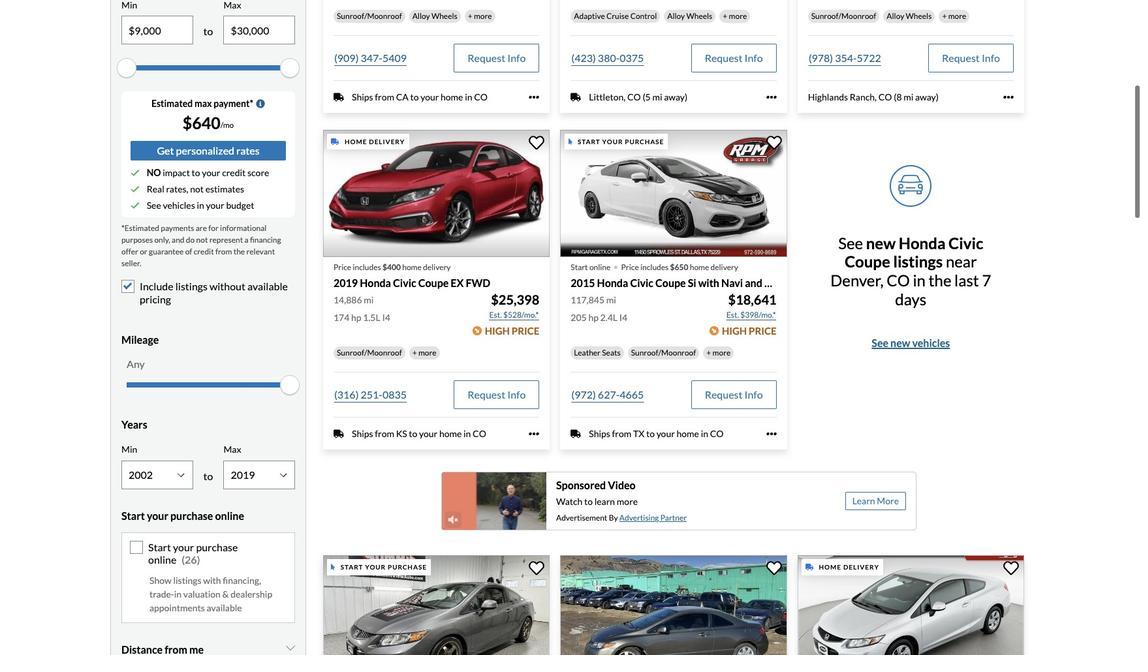 Task type: locate. For each thing, give the bounding box(es) containing it.
check image
[[131, 169, 140, 178], [131, 185, 140, 194]]

2 horizontal spatial honda
[[899, 234, 946, 252]]

0 horizontal spatial price
[[512, 325, 540, 337]]

more for 0375
[[729, 11, 747, 21]]

0 horizontal spatial away)
[[664, 91, 688, 103]]

0 horizontal spatial online
[[148, 554, 176, 566]]

0 horizontal spatial vehicles
[[163, 200, 195, 211]]

request for 4665
[[705, 389, 743, 401]]

truck image for ships from ca to your home in co
[[334, 92, 344, 102]]

from left the ks
[[375, 429, 394, 440]]

0 horizontal spatial home delivery
[[345, 138, 405, 145]]

est. $398/mo.* button
[[726, 309, 777, 322]]

with
[[699, 277, 720, 289], [203, 575, 221, 586]]

mi inside "117,845 mi 205 hp 2.4l i4"
[[606, 295, 616, 306]]

real
[[147, 184, 164, 195]]

coupe inside start online · price includes $650 home delivery 2015 honda civic coupe si with navi and summer tires
[[656, 277, 686, 289]]

honda down $400 in the left top of the page
[[360, 277, 391, 289]]

1 horizontal spatial coupe
[[656, 277, 686, 289]]

home delivery inside home delivery link
[[819, 563, 880, 571]]

ks
[[396, 429, 407, 440]]

includes left $650
[[641, 263, 669, 272]]

0 horizontal spatial delivery
[[369, 138, 405, 145]]

honda left near
[[899, 234, 946, 252]]

i4 for ·
[[620, 312, 628, 323]]

ellipsis h image
[[529, 92, 540, 103], [766, 92, 777, 103], [529, 429, 540, 440], [766, 429, 777, 440]]

2 alloy wheels from the left
[[668, 11, 713, 21]]

high price for $400
[[485, 325, 540, 337]]

1 horizontal spatial credit
[[222, 167, 246, 178]]

+ for 5722
[[943, 11, 947, 21]]

high down est. $398/mo.* button
[[722, 325, 747, 337]]

credit
[[222, 167, 246, 178], [194, 247, 214, 257]]

hp right '174'
[[351, 312, 362, 323]]

request info button for (423) 380-0375
[[691, 44, 777, 73]]

delivery up navi
[[711, 263, 739, 272]]

available down relevant
[[248, 280, 288, 293]]

*estimated
[[121, 224, 159, 233]]

2 horizontal spatial alloy
[[887, 11, 905, 21]]

are
[[196, 224, 207, 233]]

(8
[[894, 91, 902, 103]]

251-
[[361, 389, 383, 401]]

(909) 347-5409
[[334, 52, 407, 64]]

home right ca
[[441, 91, 463, 103]]

the
[[234, 247, 245, 257], [929, 271, 952, 290]]

listings inside include listings without available pricing
[[175, 280, 208, 293]]

sunroof/moonroof down 1.5l
[[337, 348, 402, 358]]

check image up check icon
[[131, 185, 140, 194]]

2 horizontal spatial coupe
[[845, 252, 891, 271]]

mouse pointer image
[[331, 564, 335, 571]]

2 includes from the left
[[641, 263, 669, 272]]

(5
[[643, 91, 651, 103]]

sunroof/moonroof up (909) 347-5409
[[337, 11, 402, 21]]

high price down est. $398/mo.* button
[[722, 325, 777, 337]]

$400
[[383, 263, 401, 272]]

your right tx on the right of the page
[[657, 429, 675, 440]]

home right the ks
[[439, 429, 462, 440]]

see for see new vehicles
[[872, 337, 889, 349]]

1 horizontal spatial truck image
[[806, 564, 814, 571]]

your right mouse pointer icon at top
[[602, 138, 623, 145]]

1 vertical spatial home
[[819, 563, 842, 571]]

2 vertical spatial listings
[[173, 575, 201, 586]]

1 horizontal spatial the
[[929, 271, 952, 290]]

0 vertical spatial new
[[866, 234, 896, 252]]

home right tx on the right of the page
[[677, 429, 699, 440]]

1 horizontal spatial includes
[[641, 263, 669, 272]]

1 horizontal spatial available
[[248, 280, 288, 293]]

and inside *estimated payments are for informational purposes only, and do not represent a financing offer or guarantee of credit from the relevant seller.
[[172, 235, 185, 245]]

hp right '205'
[[589, 312, 599, 323]]

+ for 0375
[[723, 11, 728, 21]]

tires
[[806, 277, 829, 289]]

1 horizontal spatial home delivery
[[819, 563, 880, 571]]

1 vertical spatial truck image
[[806, 564, 814, 571]]

alloy for (909) 347-5409
[[413, 11, 430, 21]]

2 horizontal spatial online
[[590, 263, 611, 272]]

start
[[578, 138, 601, 145], [571, 263, 588, 272], [121, 510, 145, 522], [148, 541, 171, 553], [341, 563, 363, 571]]

i4 inside "117,845 mi 205 hp 2.4l i4"
[[620, 312, 628, 323]]

2 horizontal spatial see
[[872, 337, 889, 349]]

civic inside start online · price includes $650 home delivery 2015 honda civic coupe si with navi and summer tires
[[630, 277, 654, 289]]

from left ca
[[375, 91, 394, 103]]

+ for 5409
[[468, 11, 473, 21]]

adaptive
[[574, 11, 605, 21]]

to right tx on the right of the page
[[646, 429, 655, 440]]

14,886
[[334, 295, 362, 306]]

0 vertical spatial home delivery
[[345, 138, 405, 145]]

summer
[[765, 277, 804, 289]]

3 wheels from the left
[[906, 11, 932, 21]]

2 horizontal spatial alloy wheels
[[887, 11, 932, 21]]

2 horizontal spatial civic
[[949, 234, 984, 252]]

1 horizontal spatial alloy
[[668, 11, 685, 21]]

do
[[186, 235, 195, 245]]

your inside dropdown button
[[147, 510, 168, 522]]

627-
[[598, 389, 620, 401]]

home up si
[[690, 263, 709, 272]]

$398/mo.*
[[741, 310, 776, 320]]

honda
[[899, 234, 946, 252], [360, 277, 391, 289], [597, 277, 628, 289]]

2 wheels from the left
[[687, 11, 713, 21]]

1 horizontal spatial with
[[699, 277, 720, 289]]

new up denver,
[[866, 234, 896, 252]]

leather
[[574, 348, 601, 358]]

mi inside 14,886 mi 174 hp 1.5l i4
[[364, 295, 374, 306]]

1 vertical spatial the
[[929, 271, 952, 290]]

alloy for (978) 354-5722
[[887, 11, 905, 21]]

the left last
[[929, 271, 952, 290]]

0 vertical spatial truck image
[[334, 429, 344, 439]]

in inside the show listings with financing, trade-in valuation & dealership appointments available
[[174, 589, 182, 600]]

ex
[[451, 277, 464, 289]]

0 horizontal spatial coupe
[[418, 277, 449, 289]]

high
[[485, 325, 510, 337], [722, 325, 747, 337]]

new
[[866, 234, 896, 252], [891, 337, 911, 349]]

1 delivery from the left
[[423, 263, 451, 272]]

info for (909) 347-5409
[[508, 52, 526, 64]]

get personalized rates button
[[131, 141, 286, 161]]

1 vertical spatial see
[[839, 234, 866, 252]]

1 vertical spatial credit
[[194, 247, 214, 257]]

0 vertical spatial see
[[147, 200, 161, 211]]

ellipsis h image for ships from ca to your home in co
[[529, 92, 540, 103]]

online inside start your purchase online
[[148, 554, 176, 566]]

2 price from the left
[[621, 263, 639, 272]]

request info for 0375
[[705, 52, 763, 64]]

gold 2007 honda civic coupe lx coupe front-wheel drive 5-speed manual image
[[561, 556, 787, 656]]

1 wheels from the left
[[432, 11, 458, 21]]

1 high price from the left
[[485, 325, 540, 337]]

home right $400 in the left top of the page
[[402, 263, 422, 272]]

available down &
[[207, 603, 242, 614]]

available
[[248, 280, 288, 293], [207, 603, 242, 614]]

mi right the (5 at the right of the page
[[653, 91, 663, 103]]

1 vertical spatial listings
[[175, 280, 208, 293]]

0 vertical spatial online
[[590, 263, 611, 272]]

to up real rates, not estimates
[[192, 167, 200, 178]]

est. for ·
[[727, 310, 739, 320]]

0 horizontal spatial with
[[203, 575, 221, 586]]

$18,641
[[728, 292, 777, 308]]

ships left tx on the right of the page
[[589, 429, 611, 440]]

1 horizontal spatial alloy wheels
[[668, 11, 713, 21]]

1 alloy from the left
[[413, 11, 430, 21]]

the inside near denver, co in the last 7 days
[[929, 271, 952, 290]]

honda inside new honda civic coupe listings
[[899, 234, 946, 252]]

wheels for 5722
[[906, 11, 932, 21]]

1 vertical spatial delivery
[[844, 563, 880, 571]]

credit up 'estimates'
[[222, 167, 246, 178]]

home for red 2019 honda civic coupe ex fwd coupe front-wheel drive continuously variable transmission image
[[345, 138, 367, 145]]

1 vertical spatial with
[[203, 575, 221, 586]]

check image
[[131, 201, 140, 210]]

i4 inside 14,886 mi 174 hp 1.5l i4
[[382, 312, 390, 323]]

honda up "117,845 mi 205 hp 2.4l i4"
[[597, 277, 628, 289]]

3 alloy wheels from the left
[[887, 11, 932, 21]]

2 hp from the left
[[589, 312, 599, 323]]

includes inside price includes $400 home delivery 2019 honda civic coupe ex fwd
[[353, 263, 381, 272]]

(909) 347-5409 button
[[334, 44, 408, 73]]

0 horizontal spatial start your purchase
[[341, 563, 427, 571]]

payments
[[161, 224, 194, 233]]

1 vertical spatial start your purchase
[[341, 563, 427, 571]]

1 horizontal spatial away)
[[916, 91, 939, 103]]

1 horizontal spatial see
[[839, 234, 866, 252]]

$528/mo.*
[[504, 310, 539, 320]]

alloy wheels
[[413, 11, 458, 21], [668, 11, 713, 21], [887, 11, 932, 21]]

rates
[[236, 145, 260, 157]]

credit inside *estimated payments are for informational purposes only, and do not represent a financing offer or guarantee of credit from the relevant seller.
[[194, 247, 214, 257]]

represent
[[209, 235, 243, 245]]

highlands ranch, co (8 mi away)
[[808, 91, 939, 103]]

delivery inside price includes $400 home delivery 2019 honda civic coupe ex fwd
[[423, 263, 451, 272]]

0 horizontal spatial high
[[485, 325, 510, 337]]

4665
[[620, 389, 644, 401]]

with up valuation on the left bottom of the page
[[203, 575, 221, 586]]

request info button for (972) 627-4665
[[691, 381, 777, 410]]

2 vertical spatial online
[[148, 554, 176, 566]]

Min text field
[[122, 17, 192, 44]]

start your purchase online
[[121, 510, 244, 522], [148, 541, 238, 566]]

alloy wheels for (909) 347-5409
[[413, 11, 458, 21]]

1 price from the left
[[334, 263, 351, 272]]

online
[[590, 263, 611, 272], [215, 510, 244, 522], [148, 554, 176, 566]]

price down the $398/mo.*
[[749, 325, 777, 337]]

est. inside $18,641 est. $398/mo.*
[[727, 310, 739, 320]]

(423)
[[572, 52, 596, 64]]

1 horizontal spatial est.
[[727, 310, 739, 320]]

listings up days
[[894, 252, 943, 271]]

with right si
[[699, 277, 720, 289]]

highlands
[[808, 91, 848, 103]]

1 horizontal spatial vehicles
[[913, 337, 950, 349]]

away) right the (5 at the right of the page
[[664, 91, 688, 103]]

start your purchase right mouse pointer image
[[341, 563, 427, 571]]

est. for $400
[[489, 310, 502, 320]]

price down the $528/mo.*
[[512, 325, 540, 337]]

0 horizontal spatial the
[[234, 247, 245, 257]]

home
[[441, 91, 463, 103], [402, 263, 422, 272], [690, 263, 709, 272], [439, 429, 462, 440], [677, 429, 699, 440]]

civic down $400 in the left top of the page
[[393, 277, 416, 289]]

your down 'estimates'
[[206, 200, 224, 211]]

days
[[896, 290, 927, 309]]

3 alloy from the left
[[887, 11, 905, 21]]

0 horizontal spatial est.
[[489, 310, 502, 320]]

0 vertical spatial with
[[699, 277, 720, 289]]

away) right '(8'
[[916, 91, 939, 103]]

1 horizontal spatial price
[[749, 325, 777, 337]]

1 high from the left
[[485, 325, 510, 337]]

truck image for littleton, co
[[571, 92, 581, 102]]

listings inside new honda civic coupe listings
[[894, 252, 943, 271]]

1 price from the left
[[512, 325, 540, 337]]

est. down $25,398
[[489, 310, 502, 320]]

civic up last
[[949, 234, 984, 252]]

coupe inside price includes $400 home delivery 2019 honda civic coupe ex fwd
[[418, 277, 449, 289]]

0 horizontal spatial price
[[334, 263, 351, 272]]

2 est. from the left
[[727, 310, 739, 320]]

without
[[210, 280, 246, 293]]

request info for 0835
[[468, 389, 526, 401]]

see vehicles in your budget
[[147, 200, 254, 211]]

+ more for 0375
[[723, 11, 747, 21]]

high down est. $528/mo.* button
[[485, 325, 510, 337]]

0 vertical spatial credit
[[222, 167, 246, 178]]

1 horizontal spatial start your purchase
[[578, 138, 664, 145]]

wheels for 0375
[[687, 11, 713, 21]]

price inside price includes $400 home delivery 2019 honda civic coupe ex fwd
[[334, 263, 351, 272]]

1 includes from the left
[[353, 263, 381, 272]]

0 vertical spatial and
[[172, 235, 185, 245]]

and up $18,641
[[745, 277, 763, 289]]

2 price from the left
[[749, 325, 777, 337]]

0 horizontal spatial delivery
[[423, 263, 451, 272]]

0 horizontal spatial wheels
[[432, 11, 458, 21]]

1 horizontal spatial wheels
[[687, 11, 713, 21]]

1 horizontal spatial i4
[[620, 312, 628, 323]]

from left tx on the right of the page
[[612, 429, 632, 440]]

price for $400
[[512, 325, 540, 337]]

not up see vehicles in your budget
[[190, 184, 204, 195]]

0 horizontal spatial honda
[[360, 277, 391, 289]]

2 delivery from the left
[[711, 263, 739, 272]]

1 horizontal spatial delivery
[[844, 563, 880, 571]]

1 horizontal spatial price
[[621, 263, 639, 272]]

1 alloy wheels from the left
[[413, 11, 458, 21]]

0 horizontal spatial i4
[[382, 312, 390, 323]]

price right ·
[[621, 263, 639, 272]]

civic
[[949, 234, 984, 252], [393, 277, 416, 289], [630, 277, 654, 289]]

truck image
[[334, 92, 344, 102], [571, 92, 581, 102], [331, 139, 340, 145], [571, 429, 581, 439]]

1 horizontal spatial high
[[722, 325, 747, 337]]

0 horizontal spatial see
[[147, 200, 161, 211]]

budget
[[226, 200, 254, 211]]

your up show
[[147, 510, 168, 522]]

1 vertical spatial online
[[215, 510, 244, 522]]

to right the ks
[[409, 429, 417, 440]]

includes left $400 in the left top of the page
[[353, 263, 381, 272]]

more for 5409
[[474, 11, 492, 21]]

price up 2019
[[334, 263, 351, 272]]

price
[[512, 325, 540, 337], [749, 325, 777, 337]]

request info button for (978) 354-5722
[[929, 44, 1014, 73]]

the down a
[[234, 247, 245, 257]]

seats
[[602, 348, 621, 358]]

2 check image from the top
[[131, 185, 140, 194]]

mi up 1.5l
[[364, 295, 374, 306]]

1 horizontal spatial honda
[[597, 277, 628, 289]]

vehicles
[[163, 200, 195, 211], [913, 337, 950, 349]]

with inside start online · price includes $650 home delivery 2015 honda civic coupe si with navi and summer tires
[[699, 277, 720, 289]]

to right ca
[[410, 91, 419, 103]]

estimated max payment*
[[151, 98, 253, 109]]

1 horizontal spatial and
[[745, 277, 763, 289]]

sunroof/moonroof
[[337, 11, 402, 21], [811, 11, 877, 21], [337, 348, 402, 358], [631, 348, 696, 358]]

0 horizontal spatial credit
[[194, 247, 214, 257]]

i4 right 1.5l
[[382, 312, 390, 323]]

listings down of
[[175, 280, 208, 293]]

i4 right 2.4l
[[620, 312, 628, 323]]

request
[[468, 52, 506, 64], [705, 52, 743, 64], [942, 52, 980, 64], [468, 389, 506, 401], [705, 389, 743, 401]]

0 horizontal spatial alloy
[[413, 11, 430, 21]]

est. inside $25,398 est. $528/mo.*
[[489, 310, 502, 320]]

min
[[121, 444, 137, 455]]

est. down $18,641
[[727, 310, 739, 320]]

co inside near denver, co in the last 7 days
[[887, 271, 910, 290]]

ships left the ks
[[352, 429, 373, 440]]

1 vertical spatial start your purchase online
[[148, 541, 238, 566]]

gray 2013 honda civic coupe lx coupe front-wheel drive automatic image
[[798, 556, 1025, 656]]

your
[[421, 91, 439, 103], [602, 138, 623, 145], [202, 167, 220, 178], [206, 200, 224, 211], [419, 429, 438, 440], [657, 429, 675, 440], [147, 510, 168, 522], [173, 541, 194, 553], [365, 563, 386, 571]]

alloy for (423) 380-0375
[[668, 11, 685, 21]]

start your purchase online down start your purchase online dropdown button
[[148, 541, 238, 566]]

trade-
[[150, 589, 174, 600]]

listings up valuation on the left bottom of the page
[[173, 575, 201, 586]]

not right do
[[196, 235, 208, 245]]

i4
[[382, 312, 390, 323], [620, 312, 628, 323]]

new down days
[[891, 337, 911, 349]]

wheels for 5409
[[432, 11, 458, 21]]

0 horizontal spatial hp
[[351, 312, 362, 323]]

0 vertical spatial start your purchase
[[578, 138, 664, 145]]

1 horizontal spatial civic
[[630, 277, 654, 289]]

0 horizontal spatial home
[[345, 138, 367, 145]]

0 vertical spatial home
[[345, 138, 367, 145]]

1 est. from the left
[[489, 310, 502, 320]]

1 vertical spatial check image
[[131, 185, 140, 194]]

1 vertical spatial available
[[207, 603, 242, 614]]

check image left no
[[131, 169, 140, 178]]

high for ·
[[722, 325, 747, 337]]

info
[[508, 52, 526, 64], [745, 52, 763, 64], [982, 52, 1000, 64], [508, 389, 526, 401], [745, 389, 763, 401]]

start your purchase down littleton,
[[578, 138, 664, 145]]

includes inside start online · price includes $650 home delivery 2015 honda civic coupe si with navi and summer tires
[[641, 263, 669, 272]]

ships
[[352, 91, 373, 103], [352, 429, 373, 440], [589, 429, 611, 440]]

price for ·
[[749, 325, 777, 337]]

vehicles down days
[[913, 337, 950, 349]]

1 i4 from the left
[[382, 312, 390, 323]]

delivery up 'ex'
[[423, 263, 451, 272]]

0 horizontal spatial includes
[[353, 263, 381, 272]]

1 vertical spatial not
[[196, 235, 208, 245]]

5722
[[857, 52, 881, 64]]

1 horizontal spatial online
[[215, 510, 244, 522]]

+ more for 5409
[[468, 11, 492, 21]]

request for 5722
[[942, 52, 980, 64]]

7
[[982, 271, 992, 290]]

truck image for ships from tx to your home in co
[[571, 429, 581, 439]]

vehicles down rates,
[[163, 200, 195, 211]]

1 horizontal spatial home
[[819, 563, 842, 571]]

coupe
[[845, 252, 891, 271], [418, 277, 449, 289], [656, 277, 686, 289]]

2 i4 from the left
[[620, 312, 628, 323]]

and
[[172, 235, 185, 245], [745, 277, 763, 289]]

1 vertical spatial and
[[745, 277, 763, 289]]

civic right ·
[[630, 277, 654, 289]]

listings for financing,
[[173, 575, 201, 586]]

1 vertical spatial home delivery
[[819, 563, 880, 571]]

0 vertical spatial delivery
[[369, 138, 405, 145]]

request info
[[468, 52, 526, 64], [705, 52, 763, 64], [942, 52, 1000, 64], [468, 389, 526, 401], [705, 389, 763, 401]]

0 vertical spatial listings
[[894, 252, 943, 271]]

from down the represent
[[215, 247, 232, 257]]

ships for $400
[[352, 429, 373, 440]]

0 vertical spatial start your purchase online
[[121, 510, 244, 522]]

listings inside the show listings with financing, trade-in valuation & dealership appointments available
[[173, 575, 201, 586]]

online inside dropdown button
[[215, 510, 244, 522]]

2015
[[571, 277, 595, 289]]

hp inside "117,845 mi 205 hp 2.4l i4"
[[589, 312, 599, 323]]

2 high price from the left
[[722, 325, 777, 337]]

from for ships from ks to your home in co
[[375, 429, 394, 440]]

2 horizontal spatial wheels
[[906, 11, 932, 21]]

0 vertical spatial not
[[190, 184, 204, 195]]

2 vertical spatial see
[[872, 337, 889, 349]]

start your purchase online up (26)
[[121, 510, 244, 522]]

0 horizontal spatial civic
[[393, 277, 416, 289]]

mi up 2.4l
[[606, 295, 616, 306]]

2 high from the left
[[722, 325, 747, 337]]

your up (26)
[[173, 541, 194, 553]]

0 vertical spatial available
[[248, 280, 288, 293]]

and down payments
[[172, 235, 185, 245]]

0 vertical spatial the
[[234, 247, 245, 257]]

truck image
[[334, 429, 344, 439], [806, 564, 814, 571]]

1 horizontal spatial hp
[[589, 312, 599, 323]]

0 vertical spatial check image
[[131, 169, 140, 178]]

credit right of
[[194, 247, 214, 257]]

delivery
[[423, 263, 451, 272], [711, 263, 739, 272]]

2 alloy from the left
[[668, 11, 685, 21]]

1 vertical spatial new
[[891, 337, 911, 349]]

0 horizontal spatial and
[[172, 235, 185, 245]]

hp inside 14,886 mi 174 hp 1.5l i4
[[351, 312, 362, 323]]

request for 0375
[[705, 52, 743, 64]]

1 hp from the left
[[351, 312, 362, 323]]

0 horizontal spatial truck image
[[334, 429, 344, 439]]

high price down est. $528/mo.* button
[[485, 325, 540, 337]]

your right ca
[[421, 91, 439, 103]]

not
[[190, 184, 204, 195], [196, 235, 208, 245]]



Task type: vqa. For each thing, say whether or not it's contained in the screenshot.
"rates,"
yes



Task type: describe. For each thing, give the bounding box(es) containing it.
$25,398 est. $528/mo.*
[[489, 292, 540, 320]]

0375
[[620, 52, 644, 64]]

price inside start online · price includes $650 home delivery 2015 honda civic coupe si with navi and summer tires
[[621, 263, 639, 272]]

(316)
[[334, 389, 359, 401]]

*estimated payments are for informational purposes only, and do not represent a financing offer or guarantee of credit from the relevant seller.
[[121, 224, 281, 269]]

coupe inside new honda civic coupe listings
[[845, 252, 891, 271]]

financing,
[[223, 575, 261, 586]]

mouse pointer image
[[569, 139, 573, 145]]

home delivery for red 2019 honda civic coupe ex fwd coupe front-wheel drive continuously variable transmission image
[[345, 138, 405, 145]]

impact
[[163, 167, 190, 178]]

civic inside new honda civic coupe listings
[[949, 234, 984, 252]]

denver,
[[831, 271, 884, 290]]

ships from ks to your home in co
[[352, 429, 486, 440]]

$640
[[183, 113, 221, 133]]

alloy wheels for (978) 354-5722
[[887, 11, 932, 21]]

ca
[[396, 91, 409, 103]]

in inside near denver, co in the last 7 days
[[913, 271, 926, 290]]

start your purchase online button
[[121, 500, 295, 533]]

a
[[245, 235, 249, 245]]

your up 'estimates'
[[202, 167, 220, 178]]

1 away) from the left
[[664, 91, 688, 103]]

delivery inside start online · price includes $650 home delivery 2015 honda civic coupe si with navi and summer tires
[[711, 263, 739, 272]]

/mo
[[221, 120, 234, 130]]

no
[[147, 167, 161, 178]]

max
[[195, 98, 212, 109]]

(316) 251-0835 button
[[334, 381, 408, 410]]

show listings with financing, trade-in valuation & dealership appointments available
[[150, 575, 272, 614]]

relevant
[[246, 247, 275, 257]]

start online · price includes $650 home delivery 2015 honda civic coupe si with navi and summer tires
[[571, 254, 829, 289]]

near
[[946, 252, 977, 271]]

civic inside price includes $400 home delivery 2019 honda civic coupe ex fwd
[[393, 277, 416, 289]]

ships from tx to your home in co
[[589, 429, 724, 440]]

not inside *estimated payments are for informational purposes only, and do not represent a financing offer or guarantee of credit from the relevant seller.
[[196, 235, 208, 245]]

offer
[[121, 247, 138, 257]]

home for gray 2013 honda civic coupe lx coupe front-wheel drive automatic image
[[819, 563, 842, 571]]

personalized
[[176, 145, 234, 157]]

home inside start online · price includes $650 home delivery 2015 honda civic coupe si with navi and summer tires
[[690, 263, 709, 272]]

(316) 251-0835
[[334, 389, 407, 401]]

354-
[[835, 52, 857, 64]]

financing
[[250, 235, 281, 245]]

rates,
[[166, 184, 188, 195]]

home for ks
[[439, 429, 462, 440]]

score
[[247, 167, 269, 178]]

home for ca
[[441, 91, 463, 103]]

hp for $400
[[351, 312, 362, 323]]

honda inside price includes $400 home delivery 2019 honda civic coupe ex fwd
[[360, 277, 391, 289]]

chevron down image
[[286, 643, 295, 654]]

mi right '(8'
[[904, 91, 914, 103]]

(972)
[[572, 389, 596, 401]]

of
[[185, 247, 192, 257]]

ellipsis h image
[[1004, 92, 1014, 103]]

i4 for $400
[[382, 312, 390, 323]]

see for see vehicles in your budget
[[147, 200, 161, 211]]

start inside dropdown button
[[121, 510, 145, 522]]

ellipsis h image for ships from tx to your home in co
[[766, 429, 777, 440]]

request info for 5722
[[942, 52, 1000, 64]]

·
[[613, 254, 619, 278]]

hp for ·
[[589, 312, 599, 323]]

adaptive cruise control
[[574, 11, 657, 21]]

info circle image
[[256, 99, 265, 108]]

truck image inside home delivery link
[[806, 564, 814, 571]]

include listings without available pricing
[[140, 280, 288, 305]]

1 check image from the top
[[131, 169, 140, 178]]

or
[[140, 247, 147, 257]]

high price for ·
[[722, 325, 777, 337]]

with inside the show listings with financing, trade-in valuation & dealership appointments available
[[203, 575, 221, 586]]

navi
[[722, 277, 743, 289]]

ellipsis h image for littleton, co
[[766, 92, 777, 103]]

real rates, not estimates
[[147, 184, 244, 195]]

home inside price includes $400 home delivery 2019 honda civic coupe ex fwd
[[402, 263, 422, 272]]

info for (316) 251-0835
[[508, 389, 526, 401]]

start your purchase online inside dropdown button
[[121, 510, 244, 522]]

white 2015 honda civic coupe si with navi and summer tires coupe front-wheel drive manual image
[[561, 130, 787, 257]]

Max text field
[[224, 17, 295, 44]]

to up start your purchase online dropdown button
[[203, 470, 213, 482]]

show
[[150, 575, 172, 586]]

price includes $400 home delivery 2019 honda civic coupe ex fwd
[[334, 263, 491, 289]]

sunroof/moonroof up '(978) 354-5722'
[[811, 11, 877, 21]]

years button
[[121, 409, 295, 441]]

your right the ks
[[419, 429, 438, 440]]

advertisement element
[[441, 472, 917, 531]]

dealership
[[231, 589, 272, 600]]

from for ships from ca to your home in co
[[375, 91, 394, 103]]

request for 0835
[[468, 389, 506, 401]]

1.5l
[[363, 312, 381, 323]]

purchase inside dropdown button
[[170, 510, 213, 522]]

see new vehicles
[[872, 337, 950, 349]]

available inside the show listings with financing, trade-in valuation & dealership appointments available
[[207, 603, 242, 614]]

request info button for (316) 251-0835
[[454, 381, 540, 410]]

0 vertical spatial vehicles
[[163, 200, 195, 211]]

request info for 4665
[[705, 389, 763, 401]]

ships down (909) 347-5409 button
[[352, 91, 373, 103]]

&
[[222, 589, 229, 600]]

high for $400
[[485, 325, 510, 337]]

appointments
[[150, 603, 205, 614]]

estimates
[[206, 184, 244, 195]]

from for ships from tx to your home in co
[[612, 429, 632, 440]]

delivery for gray 2013 honda civic coupe lx coupe front-wheel drive automatic image
[[844, 563, 880, 571]]

start your purchase for mouse pointer image
[[341, 563, 427, 571]]

delivery for red 2019 honda civic coupe ex fwd coupe front-wheel drive continuously variable transmission image
[[369, 138, 405, 145]]

347-
[[361, 52, 383, 64]]

honda inside start online · price includes $650 home delivery 2015 honda civic coupe si with navi and summer tires
[[597, 277, 628, 289]]

ellipsis h image for ships from ks to your home in co
[[529, 429, 540, 440]]

informational
[[220, 224, 267, 233]]

more for 5722
[[949, 11, 967, 21]]

14,886 mi 174 hp 1.5l i4
[[334, 295, 390, 323]]

from inside *estimated payments are for informational purposes only, and do not represent a financing offer or guarantee of credit from the relevant seller.
[[215, 247, 232, 257]]

174
[[334, 312, 350, 323]]

1 vertical spatial vehicles
[[913, 337, 950, 349]]

info for (423) 380-0375
[[745, 52, 763, 64]]

only,
[[154, 235, 170, 245]]

0835
[[383, 389, 407, 401]]

fwd
[[466, 277, 491, 289]]

new honda civic coupe listings
[[845, 234, 984, 271]]

online inside start online · price includes $650 home delivery 2015 honda civic coupe si with navi and summer tires
[[590, 263, 611, 272]]

(978) 354-5722
[[809, 52, 881, 64]]

request for 5409
[[468, 52, 506, 64]]

2 away) from the left
[[916, 91, 939, 103]]

+ more for 5722
[[943, 11, 967, 21]]

guarantee
[[149, 247, 184, 257]]

to left the max 'text field'
[[203, 25, 213, 37]]

2012 honda civic coupe lx coupe front-wheel drive automatic image
[[323, 556, 550, 656]]

home for tx
[[677, 429, 699, 440]]

home delivery link
[[798, 556, 1027, 656]]

and inside start online · price includes $650 home delivery 2015 honda civic coupe si with navi and summer tires
[[745, 277, 763, 289]]

home delivery for gray 2013 honda civic coupe lx coupe front-wheel drive automatic image
[[819, 563, 880, 571]]

payment*
[[214, 98, 253, 109]]

last
[[955, 271, 979, 290]]

info for (972) 627-4665
[[745, 389, 763, 401]]

ships from ca to your home in co
[[352, 91, 488, 103]]

the inside *estimated payments are for informational purposes only, and do not represent a financing offer or guarantee of credit from the relevant seller.
[[234, 247, 245, 257]]

request info for 5409
[[468, 52, 526, 64]]

your right mouse pointer image
[[365, 563, 386, 571]]

(909)
[[334, 52, 359, 64]]

205
[[571, 312, 587, 323]]

start inside start online · price includes $650 home delivery 2015 honda civic coupe si with navi and summer tires
[[571, 263, 588, 272]]

ships for ·
[[589, 429, 611, 440]]

littleton,
[[589, 91, 626, 103]]

new inside new honda civic coupe listings
[[866, 234, 896, 252]]

estimated
[[151, 98, 193, 109]]

request info button for (909) 347-5409
[[454, 44, 540, 73]]

available inside include listings without available pricing
[[248, 280, 288, 293]]

see for see
[[839, 234, 866, 252]]

$18,641 est. $398/mo.*
[[727, 292, 777, 320]]

get
[[157, 145, 174, 157]]

si
[[688, 277, 697, 289]]

(26)
[[182, 554, 200, 566]]

red 2019 honda civic coupe ex fwd coupe front-wheel drive continuously variable transmission image
[[323, 130, 550, 257]]

any
[[127, 358, 145, 370]]

info for (978) 354-5722
[[982, 52, 1000, 64]]

start your purchase for mouse pointer icon at top
[[578, 138, 664, 145]]

alloy wheels for (423) 380-0375
[[668, 11, 713, 21]]

for
[[208, 224, 219, 233]]

no impact to your credit score
[[147, 167, 269, 178]]

valuation
[[183, 589, 221, 600]]

sunroof/moonroof right the seats
[[631, 348, 696, 358]]

2.4l
[[601, 312, 618, 323]]

near denver, co in the last 7 days
[[831, 252, 992, 309]]

(423) 380-0375
[[572, 52, 644, 64]]

(423) 380-0375 button
[[571, 44, 645, 73]]

get personalized rates
[[157, 145, 260, 157]]

seller.
[[121, 259, 141, 269]]

ranch,
[[850, 91, 877, 103]]

listings for available
[[175, 280, 208, 293]]

(978) 354-5722 button
[[808, 44, 882, 73]]



